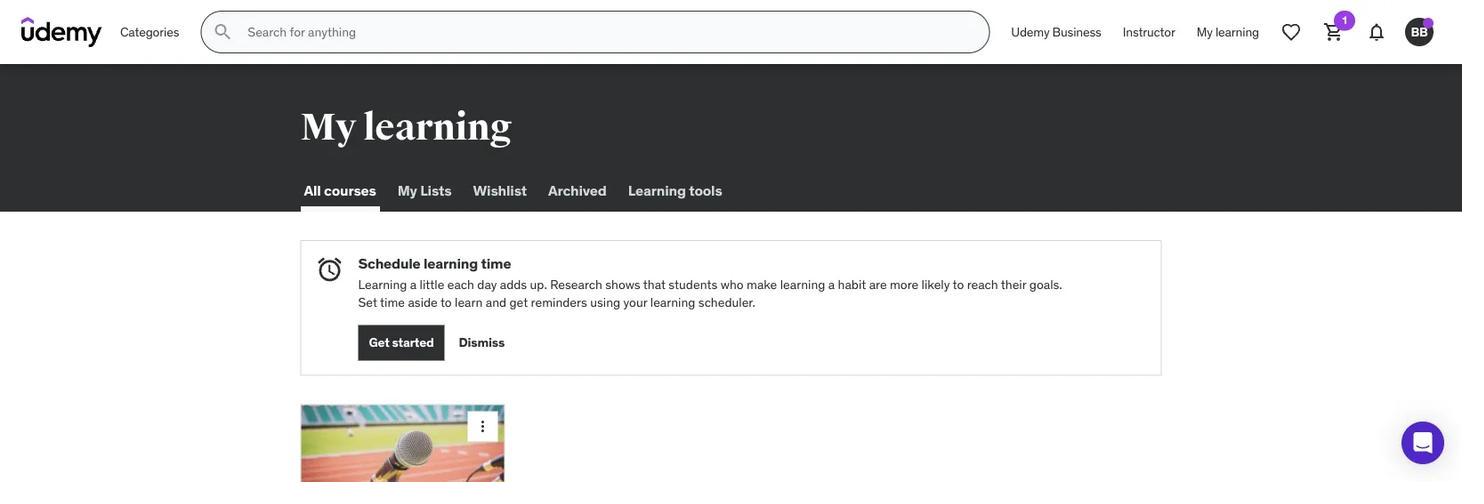 Task type: locate. For each thing, give the bounding box(es) containing it.
0 horizontal spatial learning
[[358, 277, 407, 293]]

little
[[420, 277, 445, 293]]

a
[[410, 277, 417, 293], [829, 277, 835, 293]]

tools
[[689, 181, 723, 199]]

notifications image
[[1366, 21, 1388, 43]]

students
[[669, 277, 718, 293]]

0 vertical spatial my learning
[[1197, 24, 1260, 40]]

my learning left wishlist "icon"
[[1197, 24, 1260, 40]]

more
[[890, 277, 919, 293]]

0 horizontal spatial a
[[410, 277, 417, 293]]

learning down that
[[651, 294, 696, 310]]

0 horizontal spatial my learning
[[300, 104, 512, 150]]

to right likely
[[953, 277, 964, 293]]

archived link
[[545, 169, 610, 212]]

learning tools link
[[625, 169, 726, 212]]

learning
[[628, 181, 686, 199], [358, 277, 407, 293]]

bb
[[1411, 24, 1428, 40]]

categories
[[120, 24, 179, 40]]

course options image
[[474, 418, 492, 436]]

my up all courses at top
[[300, 104, 356, 150]]

learning up lists
[[363, 104, 512, 150]]

0 vertical spatial learning
[[628, 181, 686, 199]]

a left habit on the right
[[829, 277, 835, 293]]

1 horizontal spatial time
[[481, 255, 511, 273]]

get started
[[369, 335, 434, 351]]

my
[[1197, 24, 1213, 40], [300, 104, 356, 150], [398, 181, 417, 199]]

a left little
[[410, 277, 417, 293]]

time right set
[[380, 294, 405, 310]]

1 vertical spatial learning
[[358, 277, 407, 293]]

learning left tools
[[628, 181, 686, 199]]

my learning
[[1197, 24, 1260, 40], [300, 104, 512, 150]]

who
[[721, 277, 744, 293]]

learning tools
[[628, 181, 723, 199]]

0 horizontal spatial time
[[380, 294, 405, 310]]

get
[[510, 294, 528, 310]]

submit search image
[[212, 21, 234, 43]]

day
[[477, 277, 497, 293]]

udemy business
[[1012, 24, 1102, 40]]

my learning up my lists
[[300, 104, 512, 150]]

categories button
[[109, 11, 190, 53]]

wishlist image
[[1281, 21, 1302, 43]]

2 horizontal spatial my
[[1197, 24, 1213, 40]]

1
[[1343, 13, 1347, 27]]

1 horizontal spatial a
[[829, 277, 835, 293]]

my right instructor
[[1197, 24, 1213, 40]]

that
[[643, 277, 666, 293]]

1 vertical spatial my learning
[[300, 104, 512, 150]]

my learning inside my learning link
[[1197, 24, 1260, 40]]

all
[[304, 181, 321, 199]]

0 horizontal spatial to
[[441, 294, 452, 310]]

1 horizontal spatial my
[[398, 181, 417, 199]]

dismiss
[[459, 335, 505, 351]]

udemy image
[[21, 17, 102, 47]]

0 vertical spatial my
[[1197, 24, 1213, 40]]

time up day at the left bottom of the page
[[481, 255, 511, 273]]

reach
[[967, 277, 998, 293]]

1 a from the left
[[410, 277, 417, 293]]

lists
[[420, 181, 452, 199]]

0 vertical spatial to
[[953, 277, 964, 293]]

wishlist
[[473, 181, 527, 199]]

learning down schedule
[[358, 277, 407, 293]]

2 a from the left
[[829, 277, 835, 293]]

1 horizontal spatial learning
[[628, 181, 686, 199]]

1 horizontal spatial my learning
[[1197, 24, 1260, 40]]

my left lists
[[398, 181, 417, 199]]

started
[[392, 335, 434, 351]]

scheduler.
[[699, 294, 756, 310]]

adds
[[500, 277, 527, 293]]

your
[[624, 294, 648, 310]]

to
[[953, 277, 964, 293], [441, 294, 452, 310]]

1 vertical spatial my
[[300, 104, 356, 150]]

my lists
[[398, 181, 452, 199]]

2 vertical spatial my
[[398, 181, 417, 199]]

research
[[550, 277, 603, 293]]

using
[[590, 294, 621, 310]]

instructor link
[[1113, 11, 1186, 53]]

to down little
[[441, 294, 452, 310]]

dismiss button
[[459, 325, 505, 361]]

time
[[481, 255, 511, 273], [380, 294, 405, 310]]

learning
[[1216, 24, 1260, 40], [363, 104, 512, 150], [424, 255, 478, 273], [780, 277, 826, 293], [651, 294, 696, 310]]



Task type: vqa. For each thing, say whether or not it's contained in the screenshot.
the topmost to
yes



Task type: describe. For each thing, give the bounding box(es) containing it.
my learning link
[[1186, 11, 1270, 53]]

are
[[869, 277, 887, 293]]

learning up each
[[424, 255, 478, 273]]

set
[[358, 294, 377, 310]]

1 vertical spatial to
[[441, 294, 452, 310]]

my for my learning link
[[1197, 24, 1213, 40]]

reminders
[[531, 294, 587, 310]]

their
[[1001, 277, 1027, 293]]

each
[[448, 277, 474, 293]]

0 horizontal spatial my
[[300, 104, 356, 150]]

wishlist link
[[469, 169, 530, 212]]

bb link
[[1399, 11, 1441, 53]]

and
[[486, 294, 507, 310]]

all courses
[[304, 181, 376, 199]]

learning inside learning tools link
[[628, 181, 686, 199]]

goals.
[[1030, 277, 1063, 293]]

my for my lists link
[[398, 181, 417, 199]]

habit
[[838, 277, 866, 293]]

1 horizontal spatial to
[[953, 277, 964, 293]]

0 vertical spatial time
[[481, 255, 511, 273]]

business
[[1053, 24, 1102, 40]]

schedule
[[358, 255, 421, 273]]

get started button
[[358, 325, 445, 361]]

learn
[[455, 294, 483, 310]]

my lists link
[[394, 169, 455, 212]]

learning right the "make"
[[780, 277, 826, 293]]

udemy
[[1012, 24, 1050, 40]]

shows
[[606, 277, 641, 293]]

make
[[747, 277, 777, 293]]

1 vertical spatial time
[[380, 294, 405, 310]]

aside
[[408, 294, 438, 310]]

likely
[[922, 277, 950, 293]]

Search for anything text field
[[244, 17, 968, 47]]

udemy business link
[[1001, 11, 1113, 53]]

archived
[[548, 181, 607, 199]]

courses
[[324, 181, 376, 199]]

you have alerts image
[[1423, 18, 1434, 28]]

shopping cart with 1 item image
[[1324, 21, 1345, 43]]

up.
[[530, 277, 547, 293]]

all courses link
[[300, 169, 380, 212]]

get
[[369, 335, 390, 351]]

learning inside schedule learning time learning a little each day adds up. research shows that students who make learning a habit are more likely to reach their goals. set time aside to learn and get reminders using your learning scheduler.
[[358, 277, 407, 293]]

1 link
[[1313, 11, 1356, 53]]

schedule learning time learning a little each day adds up. research shows that students who make learning a habit are more likely to reach their goals. set time aside to learn and get reminders using your learning scheduler.
[[358, 255, 1063, 310]]

learning left wishlist "icon"
[[1216, 24, 1260, 40]]

instructor
[[1123, 24, 1176, 40]]



